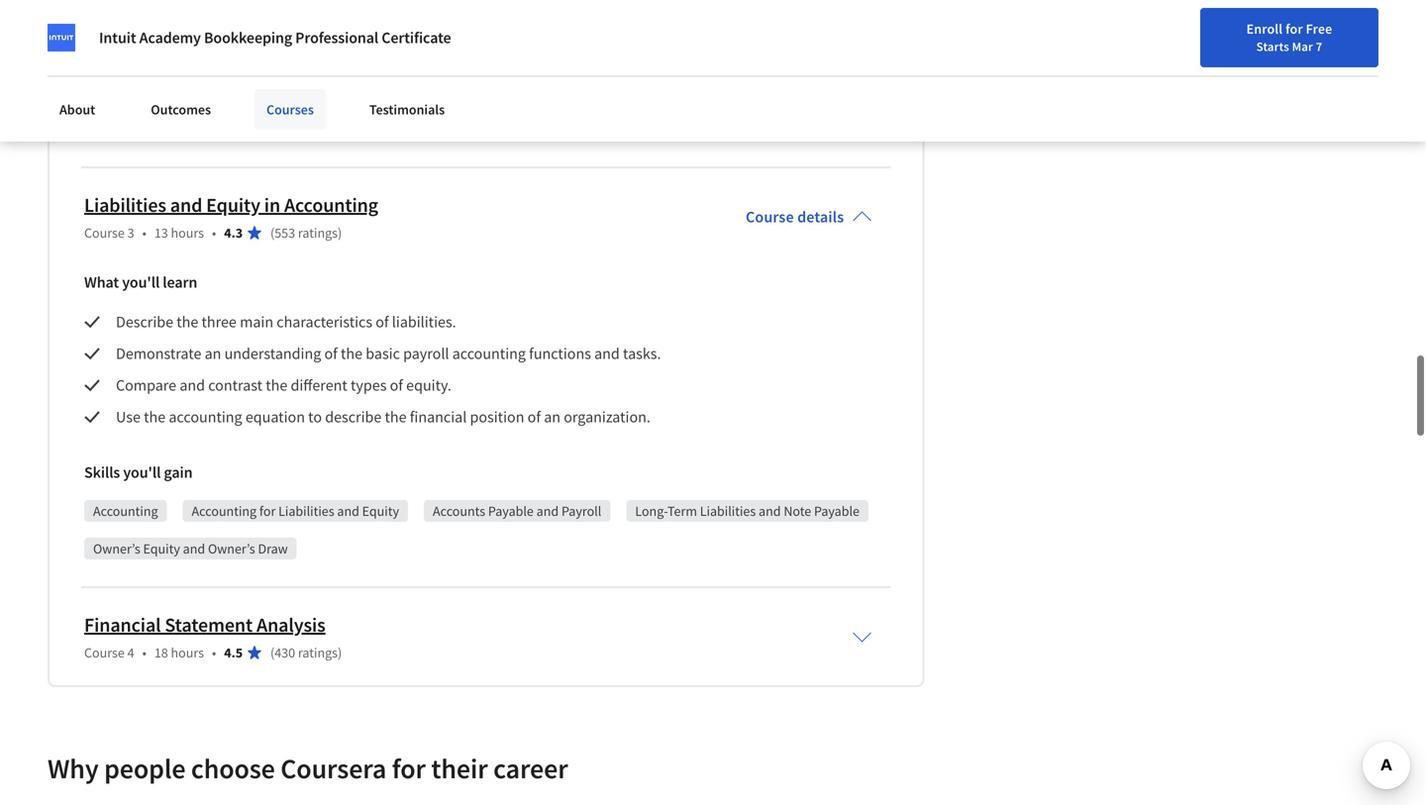 Task type: describe. For each thing, give the bounding box(es) containing it.
course for liabilities and equity in accounting
[[84, 224, 125, 242]]

the right elements
[[737, 1, 759, 21]]

financial statement analysis link
[[84, 613, 326, 638]]

describe
[[325, 407, 382, 427]]

your
[[1171, 23, 1197, 41]]

equity.
[[406, 376, 452, 395]]

accounting for accounting for liabilities and equity
[[192, 502, 257, 520]]

describe
[[116, 312, 173, 332]]

liabilities and equity in accounting link
[[84, 193, 378, 218]]

for for accounting
[[259, 502, 276, 520]]

be
[[321, 1, 338, 21]]

skills you'll gain
[[84, 463, 193, 483]]

7
[[1316, 39, 1323, 54]]

equation.
[[116, 25, 179, 45]]

( for equity
[[270, 224, 275, 242]]

of right types
[[390, 376, 403, 395]]

elements
[[656, 1, 717, 21]]

use
[[116, 407, 141, 427]]

course 4 • 18 hours •
[[84, 644, 216, 662]]

liabilities for accounting for liabilities and equity
[[278, 502, 334, 520]]

13
[[154, 224, 168, 242]]

join
[[1339, 25, 1365, 43]]

coursera image
[[24, 16, 150, 48]]

bookkeeping
[[204, 28, 292, 48]]

starts
[[1257, 39, 1290, 54]]

testimonials
[[369, 101, 445, 118]]

ratings for equity
[[298, 224, 338, 242]]

for left their
[[392, 752, 426, 786]]

of down characteristics
[[324, 344, 338, 364]]

note
[[784, 502, 812, 520]]

1 owner's from the left
[[93, 540, 140, 558]]

log in link
[[1277, 20, 1331, 44]]

analysis
[[257, 613, 326, 638]]

skills
[[84, 463, 120, 483]]

why
[[48, 752, 99, 786]]

position
[[470, 407, 524, 427]]

functions
[[529, 344, 591, 364]]

their
[[431, 752, 488, 786]]

free for join for free
[[1389, 25, 1415, 43]]

characteristics
[[277, 312, 373, 332]]

hours for statement
[[171, 644, 204, 662]]

liabilities and equity in accounting
[[84, 193, 378, 218]]

demonstrate
[[116, 344, 201, 364]]

can
[[294, 1, 318, 21]]

understanding
[[224, 344, 321, 364]]

1 vertical spatial accounting
[[452, 344, 526, 364]]

intuit academy bookkeeping professional certificate
[[99, 28, 451, 48]]

payroll
[[562, 502, 602, 520]]

describe the three main characteristics of liabilities.
[[116, 312, 456, 332]]

18
[[154, 644, 168, 662]]

outcomes link
[[139, 89, 223, 130]]

2 horizontal spatial accounting
[[284, 193, 378, 218]]

why people choose coursera for their career
[[48, 752, 568, 786]]

• left 4.3 at the left of the page
[[212, 224, 216, 242]]

contrast
[[208, 376, 263, 395]]

2 owner's from the left
[[208, 540, 255, 558]]

academy
[[139, 28, 201, 48]]

courses link
[[255, 89, 326, 130]]

of right position
[[528, 407, 541, 427]]

( 430 ratings )
[[270, 644, 342, 662]]

choose
[[191, 752, 275, 786]]

resulting
[[502, 1, 561, 21]]

553
[[275, 224, 295, 242]]

log
[[1286, 23, 1307, 41]]

draw
[[258, 540, 288, 558]]

and left contrast
[[180, 376, 205, 395]]

1 payable from the left
[[488, 502, 534, 520]]

0 horizontal spatial in
[[264, 193, 280, 218]]

certificate
[[382, 28, 451, 48]]

accounting for liabilities and equity
[[192, 502, 399, 520]]

430
[[275, 644, 295, 662]]

of right terms
[[461, 1, 474, 21]]

course for financial statement analysis
[[84, 644, 125, 662]]

( for analysis
[[270, 644, 275, 662]]

terms
[[419, 1, 458, 21]]

career
[[1228, 23, 1267, 41]]

intuit
[[99, 28, 136, 48]]

0 horizontal spatial equity
[[143, 540, 180, 558]]

liabilities.
[[392, 312, 456, 332]]

join for free link
[[1333, 15, 1421, 53]]

• right 4 at the bottom left of page
[[142, 644, 146, 662]]

gain
[[164, 463, 193, 483]]

the left "resulting"
[[477, 1, 499, 21]]

mar
[[1292, 39, 1313, 54]]

three
[[202, 312, 237, 332]]

course 3 • 13 hours •
[[84, 224, 216, 242]]

) for financial statement analysis
[[338, 644, 342, 662]]

to
[[308, 407, 322, 427]]

recorded
[[341, 1, 401, 21]]

0 horizontal spatial accounting
[[169, 407, 242, 427]]

depreciation
[[281, 120, 356, 138]]

details
[[798, 207, 844, 227]]

free for enroll for free starts mar 7
[[1306, 20, 1333, 38]]

in
[[1310, 23, 1322, 41]]

equation
[[245, 407, 305, 427]]

course inside dropdown button
[[746, 207, 794, 227]]

financial
[[84, 613, 161, 638]]

statement
[[165, 613, 253, 638]]

find your new career
[[1142, 23, 1267, 41]]

2 payable from the left
[[814, 502, 860, 520]]

professional
[[295, 28, 379, 48]]

0 vertical spatial an
[[205, 344, 221, 364]]

accounts payable and payroll
[[433, 502, 602, 520]]



Task type: locate. For each thing, give the bounding box(es) containing it.
ratings
[[298, 224, 338, 242], [298, 644, 338, 662]]

2 vertical spatial accounting
[[169, 407, 242, 427]]

1 vertical spatial )
[[338, 644, 342, 662]]

enroll for free starts mar 7
[[1247, 20, 1333, 54]]

0 vertical spatial equity
[[206, 193, 260, 218]]

find
[[1142, 23, 1168, 41]]

1 vertical spatial you'll
[[123, 463, 161, 483]]

you'll
[[122, 273, 160, 292], [123, 463, 161, 483]]

hours right '13'
[[171, 224, 204, 242]]

course details
[[746, 207, 844, 227]]

0 horizontal spatial an
[[205, 344, 221, 364]]

( right 4.3 at the left of the page
[[270, 224, 275, 242]]

2 ratings from the top
[[298, 644, 338, 662]]

people
[[104, 752, 186, 786]]

3
[[127, 224, 134, 242]]

use the accounting equation to describe the financial position of an organization.
[[116, 407, 651, 427]]

hours right 18 at bottom
[[171, 644, 204, 662]]

the left elements
[[631, 1, 653, 21]]

term
[[668, 502, 697, 520]]

0 horizontal spatial accounting
[[93, 502, 158, 520]]

accounting
[[284, 193, 378, 218], [93, 502, 158, 520], [192, 502, 257, 520]]

1 horizontal spatial in
[[404, 1, 416, 21]]

tasks.
[[623, 344, 661, 364]]

4.3
[[224, 224, 243, 242]]

compare and contrast the different types of equity.
[[116, 376, 452, 395]]

in
[[404, 1, 416, 21], [615, 1, 628, 21], [264, 193, 280, 218]]

you'll for learn
[[122, 273, 160, 292]]

1 ( from the top
[[270, 224, 275, 242]]

2 hours from the top
[[171, 644, 204, 662]]

for inside "enroll for free starts mar 7"
[[1286, 20, 1303, 38]]

free inside "enroll for free starts mar 7"
[[1306, 20, 1333, 38]]

1 vertical spatial equity
[[362, 502, 399, 520]]

course left 3
[[84, 224, 125, 242]]

accounting up ( 553 ratings )
[[284, 193, 378, 218]]

2 horizontal spatial liabilities
[[700, 502, 756, 520]]

and down describe
[[337, 502, 359, 520]]

how
[[178, 1, 206, 21]]

the right use
[[144, 407, 166, 427]]

(
[[270, 224, 275, 242], [270, 644, 275, 662]]

you'll left learn
[[122, 273, 160, 292]]

equity up 4.3 at the left of the page
[[206, 193, 260, 218]]

0 vertical spatial hours
[[171, 224, 204, 242]]

of
[[461, 1, 474, 21], [720, 1, 734, 21], [376, 312, 389, 332], [324, 344, 338, 364], [390, 376, 403, 395], [528, 407, 541, 427]]

types
[[351, 376, 387, 395]]

2 vertical spatial equity
[[143, 540, 180, 558]]

and up course 3 • 13 hours •
[[170, 193, 202, 218]]

equity left accounts
[[362, 502, 399, 520]]

equity down gain
[[143, 540, 180, 558]]

( 553 ratings )
[[270, 224, 342, 242]]

1 horizontal spatial liabilities
[[278, 502, 334, 520]]

the left three
[[177, 312, 198, 332]]

free right join
[[1389, 25, 1415, 43]]

ratings for analysis
[[298, 644, 338, 662]]

liabilities up 3
[[84, 193, 166, 218]]

owner's equity and owner's draw
[[93, 540, 288, 558]]

accounting
[[762, 1, 835, 21], [452, 344, 526, 364], [169, 407, 242, 427]]

liabilities up draw
[[278, 502, 334, 520]]

0 horizontal spatial owner's
[[93, 540, 140, 558]]

( down 'analysis'
[[270, 644, 275, 662]]

for up draw
[[259, 502, 276, 520]]

•
[[142, 224, 146, 242], [212, 224, 216, 242], [142, 644, 146, 662], [212, 644, 216, 662]]

in up "553"
[[264, 193, 280, 218]]

log in
[[1286, 23, 1322, 41]]

course left 4 at the bottom left of page
[[84, 644, 125, 662]]

2 horizontal spatial accounting
[[762, 1, 835, 21]]

0 vertical spatial you'll
[[122, 273, 160, 292]]

organization.
[[564, 407, 651, 427]]

accounting up owner's equity and owner's draw
[[192, 502, 257, 520]]

the left basic
[[341, 344, 363, 364]]

the
[[477, 1, 499, 21], [631, 1, 653, 21], [737, 1, 759, 21], [177, 312, 198, 332], [341, 344, 363, 364], [266, 376, 288, 395], [144, 407, 166, 427], [385, 407, 407, 427]]

0 horizontal spatial free
[[1306, 20, 1333, 38]]

in right change
[[615, 1, 628, 21]]

4
[[127, 644, 134, 662]]

and
[[170, 193, 202, 218], [594, 344, 620, 364], [180, 376, 205, 395], [337, 502, 359, 520], [537, 502, 559, 520], [759, 502, 781, 520], [183, 540, 205, 558]]

hours for and
[[171, 224, 204, 242]]

2 horizontal spatial equity
[[362, 502, 399, 520]]

1 horizontal spatial accounting
[[452, 344, 526, 364]]

and left tasks.
[[594, 344, 620, 364]]

basic
[[366, 344, 400, 364]]

demonstrate an understanding of the basic payroll accounting functions and tasks.
[[116, 344, 661, 364]]

you'll left gain
[[123, 463, 161, 483]]

1 vertical spatial ratings
[[298, 644, 338, 662]]

different
[[291, 376, 348, 395]]

an down three
[[205, 344, 221, 364]]

1 horizontal spatial equity
[[206, 193, 260, 218]]

of up basic
[[376, 312, 389, 332]]

0 vertical spatial ratings
[[298, 224, 338, 242]]

for for enroll
[[1286, 20, 1303, 38]]

new
[[1200, 23, 1226, 41]]

)
[[338, 224, 342, 242], [338, 644, 342, 662]]

the down types
[[385, 407, 407, 427]]

0 horizontal spatial liabilities
[[84, 193, 166, 218]]

• left 4.5
[[212, 644, 216, 662]]

compare
[[116, 376, 176, 395]]

1 vertical spatial hours
[[171, 644, 204, 662]]

courses
[[267, 101, 314, 118]]

2 horizontal spatial in
[[615, 1, 628, 21]]

coursera
[[281, 752, 387, 786]]

1 vertical spatial (
[[270, 644, 275, 662]]

payable right accounts
[[488, 502, 534, 520]]

0 horizontal spatial payable
[[488, 502, 534, 520]]

an left organization.
[[544, 407, 561, 427]]

intuit image
[[48, 24, 75, 52]]

1 horizontal spatial owner's
[[208, 540, 255, 558]]

) right "553"
[[338, 224, 342, 242]]

course
[[746, 207, 794, 227], [84, 224, 125, 242], [84, 644, 125, 662]]

payable right note at the bottom of the page
[[814, 502, 860, 520]]

what you'll learn
[[84, 273, 197, 292]]

) for liabilities and equity in accounting
[[338, 224, 342, 242]]

ratings right 430
[[298, 644, 338, 662]]

career
[[493, 752, 568, 786]]

liabilities for long-term liabilities and note payable
[[700, 502, 756, 520]]

1 ratings from the top
[[298, 224, 338, 242]]

learn
[[163, 273, 197, 292]]

what
[[84, 273, 119, 292]]

1 horizontal spatial free
[[1389, 25, 1415, 43]]

payroll
[[403, 344, 449, 364]]

0 vertical spatial accounting
[[762, 1, 835, 21]]

• right 3
[[142, 224, 146, 242]]

1 horizontal spatial payable
[[814, 502, 860, 520]]

find your new career link
[[1132, 20, 1277, 45]]

you'll for gain
[[123, 463, 161, 483]]

owner's up financial
[[93, 540, 140, 558]]

hours
[[171, 224, 204, 242], [171, 644, 204, 662]]

transactions
[[209, 1, 291, 21]]

) right 430
[[338, 644, 342, 662]]

financial
[[410, 407, 467, 427]]

owner's left draw
[[208, 540, 255, 558]]

accounts
[[433, 502, 486, 520]]

the up equation
[[266, 376, 288, 395]]

and up financial statement analysis link
[[183, 540, 205, 558]]

accounting down the skills you'll gain on the left bottom
[[93, 502, 158, 520]]

join for free
[[1339, 25, 1415, 43]]

2 ( from the top
[[270, 644, 275, 662]]

about link
[[48, 89, 107, 130]]

liabilities right term
[[700, 502, 756, 520]]

for up the mar
[[1286, 20, 1303, 38]]

illustrate
[[116, 1, 174, 21]]

in up certificate
[[404, 1, 416, 21]]

0 vertical spatial )
[[338, 224, 342, 242]]

change
[[564, 1, 612, 21]]

for for join
[[1368, 25, 1386, 43]]

and left note at the bottom of the page
[[759, 502, 781, 520]]

ratings right "553"
[[298, 224, 338, 242]]

equity
[[206, 193, 260, 218], [362, 502, 399, 520], [143, 540, 180, 558]]

2 ) from the top
[[338, 644, 342, 662]]

1 horizontal spatial accounting
[[192, 502, 257, 520]]

enroll
[[1247, 20, 1283, 38]]

main
[[240, 312, 274, 332]]

None search field
[[283, 12, 609, 52]]

course details button
[[730, 180, 888, 255]]

accounting inside illustrate how transactions can be recorded in terms of the resulting change in the elements of the accounting equation.
[[762, 1, 835, 21]]

free up 7
[[1306, 20, 1333, 38]]

1 vertical spatial an
[[544, 407, 561, 427]]

1 hours from the top
[[171, 224, 204, 242]]

4.5
[[224, 644, 243, 662]]

0 vertical spatial (
[[270, 224, 275, 242]]

and left the payroll
[[537, 502, 559, 520]]

outcomes
[[151, 101, 211, 118]]

long-
[[635, 502, 668, 520]]

course left 'details'
[[746, 207, 794, 227]]

of right elements
[[720, 1, 734, 21]]

for right join
[[1368, 25, 1386, 43]]

accounting for accounting
[[93, 502, 158, 520]]

1 horizontal spatial an
[[544, 407, 561, 427]]

for
[[1286, 20, 1303, 38], [1368, 25, 1386, 43], [259, 502, 276, 520], [392, 752, 426, 786]]

long-term liabilities and note payable
[[635, 502, 860, 520]]

1 ) from the top
[[338, 224, 342, 242]]

about
[[59, 101, 95, 118]]

financial statement analysis
[[84, 613, 326, 638]]



Task type: vqa. For each thing, say whether or not it's contained in the screenshot.
3rd the ·
no



